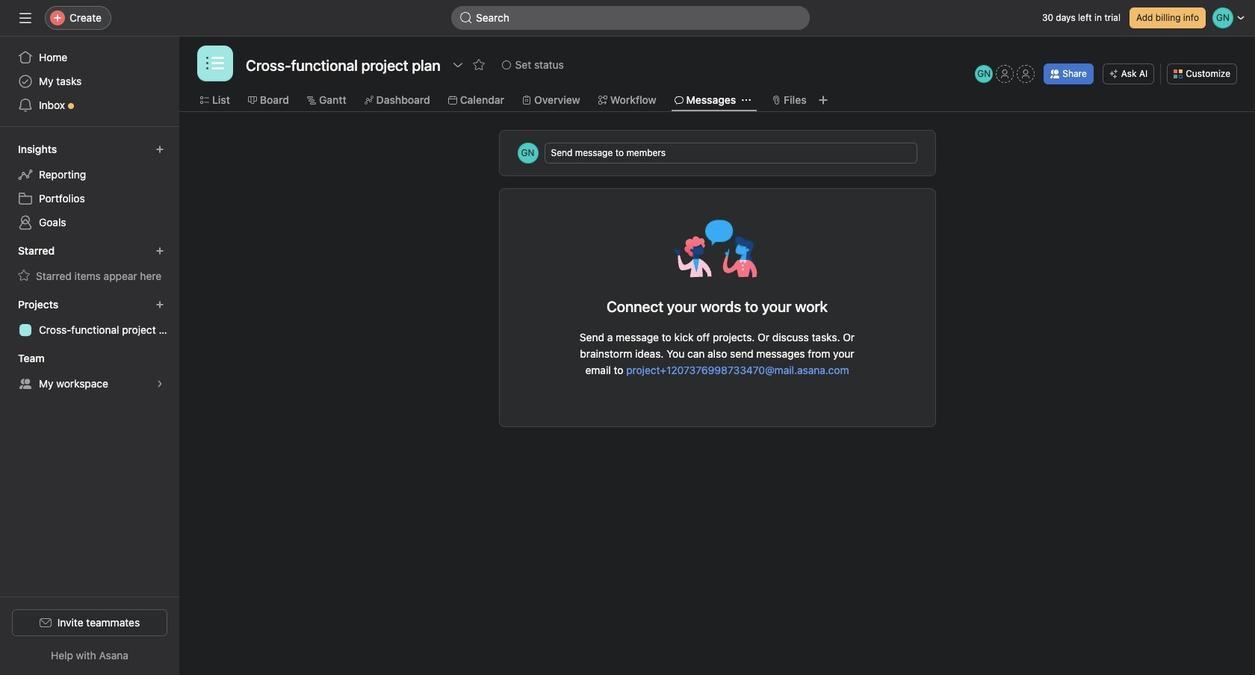 Task type: locate. For each thing, give the bounding box(es) containing it.
new project or portfolio image
[[155, 300, 164, 309]]

gn image
[[977, 65, 991, 83]]

insights element
[[0, 136, 179, 238]]

prominent image
[[460, 12, 472, 24]]

None text field
[[242, 52, 444, 78]]

starred element
[[0, 238, 179, 291]]

global element
[[0, 37, 179, 126]]

see details, my workspace image
[[155, 379, 164, 388]]

new insights image
[[155, 145, 164, 154]]

list box
[[451, 6, 810, 30]]

list image
[[206, 55, 224, 72]]

tab actions image
[[742, 96, 751, 105]]

add items to starred image
[[155, 247, 164, 255]]



Task type: vqa. For each thing, say whether or not it's contained in the screenshot.
Starred element
yes



Task type: describe. For each thing, give the bounding box(es) containing it.
add to starred image
[[473, 59, 485, 71]]

projects element
[[0, 291, 179, 345]]

teams element
[[0, 345, 179, 399]]

hide sidebar image
[[19, 12, 31, 24]]

show options image
[[452, 59, 464, 71]]

gn image
[[521, 143, 534, 164]]

add tab image
[[817, 94, 829, 106]]



